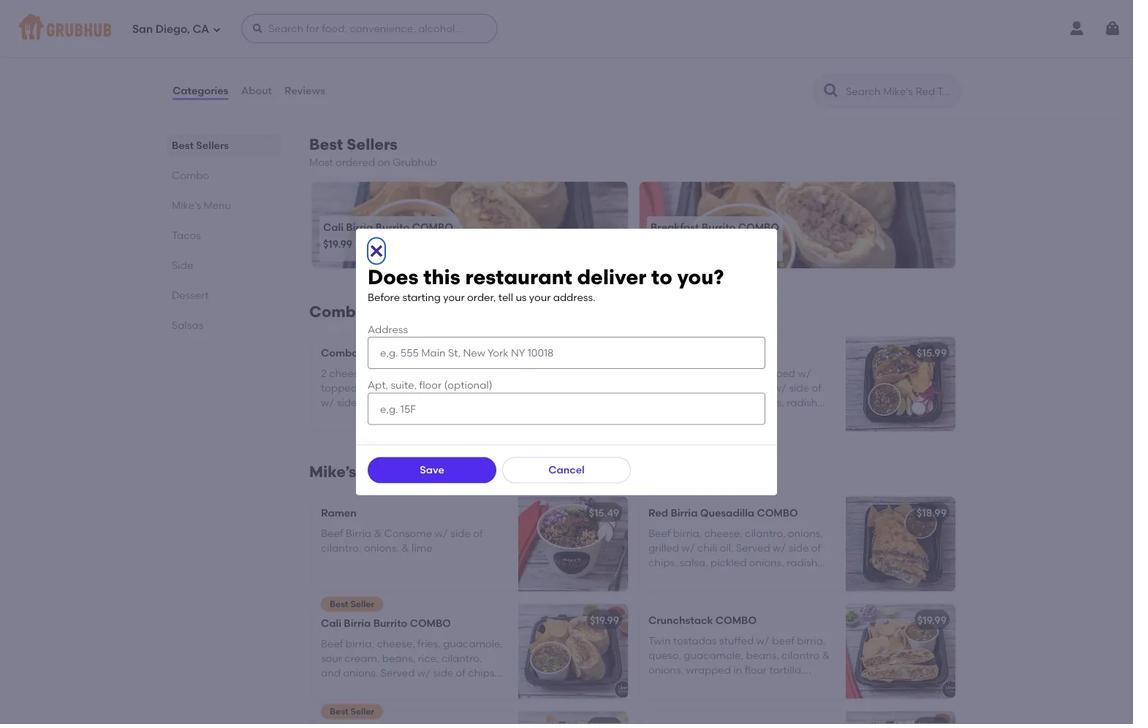 Task type: describe. For each thing, give the bounding box(es) containing it.
pickup 5.4 mi • 15–25 min
[[323, 28, 399, 52]]

consome inside the beef birria, cheese, cilantro, onions, grilled w/ chili oil. served w/ side of chips, salsa, pickled onions, radishes, cilantro, onions, lime, & consome to dip or sip
[[765, 572, 811, 585]]

radishes, inside the beef birria, cheese, cilantro, onions, grilled w/ chili oil. served w/ side of chips, salsa, pickled onions, radishes, cilantro, onions, lime, & consome to dip or sip
[[787, 557, 831, 570]]

deliver
[[577, 265, 647, 289]]

mike's menu inside 'tab'
[[172, 199, 231, 212]]

salsa, inside the beef birria, cheese, cilantro, onions, grilled w/ chili oil. served w/ side of chips, salsa, pickled onions, radishes, cilantro, onions, lime, & consome to dip or sip
[[680, 557, 708, 570]]

& inside the beef birria, cheese, cilantro, onions, grilled w/ chili oil. served w/ side of chips, salsa, pickled onions, radishes, cilantro, onions, lime, & consome to dip or sip
[[755, 572, 763, 585]]

cilantro inside 2 tacos w/ beef birria, topped w/ cilantro & onions. served w/ side of chips, salsa, pickled onions, radishes, cilantro, onions, lime, & consome to dip or sip
[[649, 382, 687, 395]]

best sellers
[[172, 139, 229, 152]]

seller for breakfast burrito combo image
[[351, 707, 375, 718]]

(optional)
[[444, 379, 493, 392]]

or inside 2 tacos w/ beef birria, topped w/ cilantro & onions. served w/ side of chips, salsa, pickled onions, radishes, cilantro, onions, lime, & consome to dip or sip
[[667, 427, 677, 439]]

option group containing delivery 30–45 min
[[172, 22, 423, 59]]

consome inside 2 tacos w/ beef birria, topped w/ cilantro & onions. served w/ side of chips, salsa, pickled onions, radishes, cilantro, onions, lime, & consome to dip or sip
[[765, 412, 811, 425]]

breakfast burrito combo button
[[640, 182, 956, 269]]

save button
[[368, 457, 497, 484]]

side inside beef birria & consome w/ side of cilantro, onions, & lime
[[451, 528, 471, 540]]

2 tacos w/ beef birria, topped w/ cilantro & onions. served w/ side of chips, salsa, pickled onions, radishes, cilantro, onions, lime, & consome to dip or sip
[[649, 368, 831, 439]]

ramen
[[321, 507, 357, 519]]

restaurant
[[465, 265, 572, 289]]

side inside 2 cheese tacos w/ beef birria, topped w/ cilantro & onions served w/ side of chips, salsa, pickled onions, radishes, cilantro, onions, lime, & consome to dip or sip
[[337, 397, 357, 410]]

served inside 2 tacos w/ beef birria, topped w/ cilantro & onions. served w/ side of chips, salsa, pickled onions, radishes, cilantro, onions, lime, & consome to dip or sip
[[737, 382, 771, 395]]

address.
[[553, 291, 596, 303]]

beef birria & consome w/ side of cilantro, onions, & lime
[[321, 528, 483, 555]]

dip inside the beef birria, cheese, cilantro, onions, grilled w/ chili oil. served w/ side of chips, salsa, pickled onions, radishes, cilantro, onions, lime, & consome to dip or sip
[[649, 587, 665, 599]]

side inside the beef birria, cheese, cilantro, onions, grilled w/ chili oil. served w/ side of chips, salsa, pickled onions, radishes, cilantro, onions, lime, & consome to dip or sip
[[789, 543, 809, 555]]

chips, inside 2 tacos w/ beef birria, topped w/ cilantro & onions. served w/ side of chips, salsa, pickled onions, radishes, cilantro, onions, lime, & consome to dip or sip
[[649, 397, 678, 410]]

delivery
[[216, 28, 251, 39]]

pickled inside the beef birria, cheese, cilantro, onions, grilled w/ chili oil. served w/ side of chips, salsa, pickled onions, radishes, cilantro, onions, lime, & consome to dip or sip
[[711, 557, 747, 570]]

most
[[309, 157, 333, 169]]

birria for cali birria burrito combo
[[344, 617, 371, 630]]

1 horizontal spatial svg image
[[368, 243, 385, 260]]

red
[[649, 507, 668, 519]]

mi
[[338, 41, 348, 52]]

consome
[[384, 528, 432, 540]]

topped inside 2 cheese tacos w/ beef birria, topped w/ cilantro & onions served w/ side of chips, salsa, pickled onions, radishes, cilantro, onions, lime, & consome to dip or sip
[[321, 382, 358, 395]]

red birria quesadilla combo
[[649, 507, 798, 519]]

beef birria, cheese, cilantro, onions, grilled w/ chili oil. served w/ side of chips, salsa, pickled onions, radishes, cilantro, onions, lime, & consome to dip or sip
[[649, 528, 831, 599]]

of inside beef birria & consome w/ side of cilantro, onions, & lime
[[473, 528, 483, 540]]

oil.
[[720, 543, 734, 555]]

beef inside 2 cheese tacos w/ beef birria, topped w/ cilantro & onions served w/ side of chips, salsa, pickled onions, radishes, cilantro, onions, lime, & consome to dip or sip
[[414, 368, 436, 380]]

breakfast burrito combo
[[651, 221, 780, 233]]

grubhub
[[393, 157, 437, 169]]

onions
[[427, 382, 459, 395]]

cheese,
[[705, 528, 743, 540]]

$18.99
[[917, 507, 947, 519]]

ordered
[[336, 157, 375, 169]]

does this restaurant deliver to you? before starting your order, tell us your address.
[[368, 265, 724, 303]]

min inside the delivery 30–45 min
[[240, 41, 255, 52]]

about
[[241, 85, 272, 97]]

floor
[[419, 379, 442, 392]]

burrito for cali birria burrito combo
[[373, 617, 408, 630]]

diego,
[[156, 23, 190, 36]]

ramen image
[[518, 497, 628, 592]]

salsas
[[172, 319, 204, 332]]

combo #1
[[321, 347, 372, 359]]

2 cheese tacos w/ beef birria, topped w/ cilantro & onions served w/ side of chips, salsa, pickled onions, radishes, cilantro, onions, lime, & consome to dip or sip
[[321, 368, 496, 439]]

1 horizontal spatial mike's menu
[[309, 463, 402, 481]]

delivery 30–45 min
[[212, 28, 255, 52]]

address
[[368, 323, 408, 336]]

tacos inside 2 cheese tacos w/ beef birria, topped w/ cilantro & onions served w/ side of chips, salsa, pickled onions, radishes, cilantro, onions, lime, & consome to dip or sip
[[367, 368, 395, 380]]

to inside the beef birria, cheese, cilantro, onions, grilled w/ chili oil. served w/ side of chips, salsa, pickled onions, radishes, cilantro, onions, lime, & consome to dip or sip
[[814, 572, 824, 585]]

sip inside 2 tacos w/ beef birria, topped w/ cilantro & onions. served w/ side of chips, salsa, pickled onions, radishes, cilantro, onions, lime, & consome to dip or sip
[[680, 427, 694, 439]]

crunchstack combo
[[649, 614, 757, 627]]

cancel
[[549, 464, 585, 477]]

mike's inside 'tab'
[[172, 199, 201, 212]]

to inside 'does this restaurant deliver to you? before starting your order, tell us your address.'
[[652, 265, 673, 289]]

does
[[368, 265, 419, 289]]

or inside 2 cheese tacos w/ beef birria, topped w/ cilantro & onions served w/ side of chips, salsa, pickled onions, radishes, cilantro, onions, lime, & consome to dip or sip
[[437, 427, 447, 439]]

save
[[420, 464, 444, 477]]

w/ inside beef birria & consome w/ side of cilantro, onions, & lime
[[435, 528, 448, 540]]

combo for combo tab
[[172, 169, 209, 182]]

quesadilla
[[700, 507, 755, 519]]

lime, inside 2 cheese tacos w/ beef birria, topped w/ cilantro & onions served w/ side of chips, salsa, pickled onions, radishes, cilantro, onions, lime, & consome to dip or sip
[[321, 427, 345, 439]]

chips, inside the beef birria, cheese, cilantro, onions, grilled w/ chili oil. served w/ side of chips, salsa, pickled onions, radishes, cilantro, onions, lime, & consome to dip or sip
[[649, 557, 678, 570]]

dessert
[[172, 289, 209, 302]]

combo for cali birria burrito combo
[[410, 617, 451, 630]]

dip inside 2 tacos w/ beef birria, topped w/ cilantro & onions. served w/ side of chips, salsa, pickled onions, radishes, cilantro, onions, lime, & consome to dip or sip
[[649, 427, 665, 439]]

ca
[[193, 23, 209, 36]]

best inside best seller button
[[330, 707, 349, 718]]

cali birria burrito combo $19.99
[[323, 221, 453, 251]]

tacos tab
[[172, 228, 274, 243]]

radishes, inside 2 cheese tacos w/ beef birria, topped w/ cilantro & onions served w/ side of chips, salsa, pickled onions, radishes, cilantro, onions, lime, & consome to dip or sip
[[359, 412, 403, 425]]

main navigation navigation
[[0, 0, 1133, 57]]

e,g. 15F search field
[[368, 393, 766, 425]]

suite,
[[391, 379, 417, 392]]

this
[[424, 265, 461, 289]]

reviews
[[285, 85, 325, 97]]

san
[[132, 23, 153, 36]]

of inside the beef birria, cheese, cilantro, onions, grilled w/ chili oil. served w/ side of chips, salsa, pickled onions, radishes, cilantro, onions, lime, & consome to dip or sip
[[812, 543, 821, 555]]

birria for cali birria burrito combo $19.99
[[346, 221, 373, 233]]

$15.99
[[917, 347, 947, 359]]

to inside 2 tacos w/ beef birria, topped w/ cilantro & onions. served w/ side of chips, salsa, pickled onions, radishes, cilantro, onions, lime, & consome to dip or sip
[[814, 412, 824, 425]]

grilled
[[649, 543, 679, 555]]

combo #2 image
[[846, 337, 956, 432]]

cilantro inside 2 cheese tacos w/ beef birria, topped w/ cilantro & onions served w/ side of chips, salsa, pickled onions, radishes, cilantro, onions, lime, & consome to dip or sip
[[376, 382, 414, 395]]

mike's menu tab
[[172, 198, 274, 213]]

categories
[[173, 85, 229, 97]]

loaded nachos image
[[846, 712, 956, 725]]

combo for cali birria burrito combo $19.99
[[412, 221, 453, 233]]

1 vertical spatial mike's
[[309, 463, 356, 481]]

sellers for best sellers most ordered on grubhub
[[347, 136, 398, 154]]

#1
[[361, 347, 372, 359]]

•
[[351, 41, 355, 52]]

combo for combo #1
[[321, 347, 358, 359]]

cancel button
[[502, 457, 631, 484]]

dessert tab
[[172, 288, 274, 303]]

2 your from the left
[[529, 291, 551, 303]]

tacos
[[172, 229, 201, 242]]

30–45
[[212, 41, 237, 52]]

served inside the beef birria, cheese, cilantro, onions, grilled w/ chili oil. served w/ side of chips, salsa, pickled onions, radishes, cilantro, onions, lime, & consome to dip or sip
[[736, 543, 770, 555]]

1 vertical spatial menu
[[360, 463, 402, 481]]

seller for cali birria burrito combo image
[[351, 600, 375, 610]]

cilantro, inside 2 tacos w/ beef birria, topped w/ cilantro & onions. served w/ side of chips, salsa, pickled onions, radishes, cilantro, onions, lime, & consome to dip or sip
[[649, 412, 689, 425]]

combo #1 image
[[518, 337, 628, 432]]



Task type: locate. For each thing, give the bounding box(es) containing it.
crunchstack combo image
[[846, 605, 956, 700]]

cilantro left floor
[[376, 382, 414, 395]]

best inside best sellers tab
[[172, 139, 194, 152]]

burrito for cali birria burrito combo $19.99
[[376, 221, 410, 233]]

combo inside combo tab
[[172, 169, 209, 182]]

beef inside the beef birria, cheese, cilantro, onions, grilled w/ chili oil. served w/ side of chips, salsa, pickled onions, radishes, cilantro, onions, lime, & consome to dip or sip
[[649, 528, 671, 540]]

sellers inside best sellers most ordered on grubhub
[[347, 136, 398, 154]]

1 vertical spatial seller
[[351, 707, 375, 718]]

lime, down oil.
[[729, 572, 753, 585]]

cali
[[323, 221, 344, 233], [321, 617, 341, 630]]

seller
[[351, 600, 375, 610], [351, 707, 375, 718]]

1 tacos from the left
[[367, 368, 395, 380]]

menu left the save
[[360, 463, 402, 481]]

lime, down cheese on the bottom of page
[[321, 427, 345, 439]]

1 best seller from the top
[[330, 600, 375, 610]]

svg image
[[1104, 20, 1122, 37], [212, 25, 221, 34], [368, 243, 385, 260]]

2 min from the left
[[383, 41, 399, 52]]

1 vertical spatial topped
[[321, 382, 358, 395]]

0 horizontal spatial cilantro
[[376, 382, 414, 395]]

1 horizontal spatial topped
[[759, 368, 796, 380]]

dip inside 2 cheese tacos w/ beef birria, topped w/ cilantro & onions served w/ side of chips, salsa, pickled onions, radishes, cilantro, onions, lime, & consome to dip or sip
[[418, 427, 434, 439]]

to inside 2 cheese tacos w/ beef birria, topped w/ cilantro & onions served w/ side of chips, salsa, pickled onions, radishes, cilantro, onions, lime, & consome to dip or sip
[[406, 427, 416, 439]]

menu
[[204, 199, 231, 212], [360, 463, 402, 481]]

lime,
[[729, 412, 753, 425], [321, 427, 345, 439], [729, 572, 753, 585]]

0 vertical spatial consome
[[765, 412, 811, 425]]

sip inside 2 cheese tacos w/ beef birria, topped w/ cilantro & onions served w/ side of chips, salsa, pickled onions, radishes, cilantro, onions, lime, & consome to dip or sip
[[449, 427, 463, 439]]

0 horizontal spatial menu
[[204, 199, 231, 212]]

best seller
[[330, 600, 375, 610], [330, 707, 375, 718]]

tacos inside 2 tacos w/ beef birria, topped w/ cilantro & onions. served w/ side of chips, salsa, pickled onions, radishes, cilantro, onions, lime, & consome to dip or sip
[[657, 368, 685, 380]]

beef for beef birria, cheese, cilantro, onions, grilled w/ chili oil. served w/ side of chips, salsa, pickled onions, radishes, cilantro, onions, lime, & consome to dip or sip
[[649, 528, 671, 540]]

min down delivery
[[240, 41, 255, 52]]

onions,
[[749, 397, 785, 410], [321, 412, 356, 425], [448, 412, 484, 425], [692, 412, 727, 425], [788, 528, 823, 540], [364, 543, 399, 555], [749, 557, 785, 570], [692, 572, 727, 585]]

apt, suite, floor (optional)
[[368, 379, 493, 392]]

1 cilantro from the left
[[376, 382, 414, 395]]

of
[[812, 382, 822, 395], [360, 397, 369, 410], [473, 528, 483, 540], [812, 543, 821, 555]]

$15.49
[[589, 507, 619, 519]]

birria, up onions
[[438, 368, 467, 380]]

served inside 2 cheese tacos w/ beef birria, topped w/ cilantro & onions served w/ side of chips, salsa, pickled onions, radishes, cilantro, onions, lime, & consome to dip or sip
[[462, 382, 496, 395]]

0 horizontal spatial mike's
[[172, 199, 201, 212]]

beef
[[414, 368, 436, 380], [703, 368, 726, 380]]

mike's up tacos on the left of the page
[[172, 199, 201, 212]]

2 horizontal spatial birria,
[[728, 368, 757, 380]]

cali for cali birria burrito combo $19.99
[[323, 221, 344, 233]]

birria for red birria quesadilla combo
[[671, 507, 698, 519]]

salsa, down onions.
[[680, 397, 708, 410]]

0 vertical spatial radishes,
[[787, 397, 831, 410]]

&
[[416, 382, 424, 395], [689, 382, 697, 395], [755, 412, 763, 425], [347, 427, 355, 439], [374, 528, 382, 540], [402, 543, 409, 555], [755, 572, 763, 585]]

1 vertical spatial consome
[[357, 427, 403, 439]]

sip
[[449, 427, 463, 439], [680, 427, 694, 439], [680, 587, 694, 599]]

of inside 2 cheese tacos w/ beef birria, topped w/ cilantro & onions served w/ side of chips, salsa, pickled onions, radishes, cilantro, onions, lime, & consome to dip or sip
[[360, 397, 369, 410]]

cheese
[[329, 368, 365, 380]]

lime, down onions.
[[729, 412, 753, 425]]

1 beef from the left
[[321, 528, 343, 540]]

cali for cali birria burrito combo
[[321, 617, 341, 630]]

2 for 2 cheese tacos w/ beef birria, topped w/ cilantro & onions served w/ side of chips, salsa, pickled onions, radishes, cilantro, onions, lime, & consome to dip or sip
[[321, 368, 327, 380]]

lime, inside 2 tacos w/ beef birria, topped w/ cilantro & onions. served w/ side of chips, salsa, pickled onions, radishes, cilantro, onions, lime, & consome to dip or sip
[[729, 412, 753, 425]]

cilantro left onions.
[[649, 382, 687, 395]]

salsas tab
[[172, 318, 274, 333]]

combo tab
[[172, 168, 274, 183]]

dip
[[418, 427, 434, 439], [649, 427, 665, 439], [649, 587, 665, 599]]

served right onions.
[[737, 382, 771, 395]]

0 horizontal spatial min
[[240, 41, 255, 52]]

red birria quesadilla combo image
[[846, 497, 956, 592]]

1 vertical spatial cali
[[321, 617, 341, 630]]

1 vertical spatial radishes,
[[359, 412, 403, 425]]

lime
[[412, 543, 433, 555]]

birria, inside the beef birria, cheese, cilantro, onions, grilled w/ chili oil. served w/ side of chips, salsa, pickled onions, radishes, cilantro, onions, lime, & consome to dip or sip
[[673, 528, 702, 540]]

beef inside 2 tacos w/ beef birria, topped w/ cilantro & onions. served w/ side of chips, salsa, pickled onions, radishes, cilantro, onions, lime, & consome to dip or sip
[[703, 368, 726, 380]]

sellers up combo tab
[[196, 139, 229, 152]]

beef up onions
[[414, 368, 436, 380]]

svg image
[[252, 23, 263, 34]]

1 vertical spatial best seller
[[330, 707, 375, 718]]

1 seller from the top
[[351, 600, 375, 610]]

1 horizontal spatial $19.99
[[590, 614, 619, 627]]

chili
[[698, 543, 717, 555]]

salsa,
[[403, 397, 432, 410], [680, 397, 708, 410], [680, 557, 708, 570]]

sellers
[[347, 136, 398, 154], [196, 139, 229, 152]]

pickup
[[346, 28, 376, 39]]

search icon image
[[823, 82, 840, 100]]

or
[[437, 427, 447, 439], [667, 427, 677, 439], [667, 587, 677, 599]]

1 min from the left
[[240, 41, 255, 52]]

2 beef from the left
[[649, 528, 671, 540]]

1 horizontal spatial 2
[[649, 368, 654, 380]]

0 vertical spatial lime,
[[729, 412, 753, 425]]

0 horizontal spatial your
[[443, 291, 465, 303]]

1 horizontal spatial your
[[529, 291, 551, 303]]

2 vertical spatial radishes,
[[787, 557, 831, 570]]

served right onions
[[462, 382, 496, 395]]

2 best seller from the top
[[330, 707, 375, 718]]

5.4
[[323, 41, 335, 52]]

beef up onions.
[[703, 368, 726, 380]]

cali birria burrito combo image
[[518, 605, 628, 700]]

sellers up on
[[347, 136, 398, 154]]

best seller for breakfast burrito combo image
[[330, 707, 375, 718]]

sellers inside tab
[[196, 139, 229, 152]]

salsa, down chili
[[680, 557, 708, 570]]

$19.99
[[323, 238, 353, 251], [590, 614, 619, 627], [918, 614, 947, 627]]

side inside 2 tacos w/ beef birria, topped w/ cilantro & onions. served w/ side of chips, salsa, pickled onions, radishes, cilantro, onions, lime, & consome to dip or sip
[[789, 382, 810, 395]]

1 horizontal spatial tacos
[[657, 368, 685, 380]]

birria inside beef birria & consome w/ side of cilantro, onions, & lime
[[346, 528, 372, 540]]

best seller inside button
[[330, 707, 375, 718]]

1 horizontal spatial beef
[[703, 368, 726, 380]]

0 horizontal spatial sellers
[[196, 139, 229, 152]]

reviews button
[[284, 65, 326, 117]]

salsa, down apt, suite, floor (optional)
[[403, 397, 432, 410]]

pickled down onions.
[[711, 397, 747, 410]]

burrito inside cali birria burrito combo $19.99
[[376, 221, 410, 233]]

2 horizontal spatial svg image
[[1104, 20, 1122, 37]]

consome
[[765, 412, 811, 425], [357, 427, 403, 439], [765, 572, 811, 585]]

mike's menu up tacos on the left of the page
[[172, 199, 231, 212]]

1 horizontal spatial mike's
[[309, 463, 356, 481]]

0 horizontal spatial tacos
[[367, 368, 395, 380]]

cilantro,
[[405, 412, 446, 425], [649, 412, 689, 425], [745, 528, 786, 540], [321, 543, 362, 555], [649, 572, 689, 585]]

0 vertical spatial topped
[[759, 368, 796, 380]]

min right 15–25
[[383, 41, 399, 52]]

2 beef from the left
[[703, 368, 726, 380]]

breakfast burrito combo image
[[518, 712, 628, 725]]

1 2 from the left
[[321, 368, 327, 380]]

menu inside 'tab'
[[204, 199, 231, 212]]

cali inside cali birria burrito combo $19.99
[[323, 221, 344, 233]]

1 horizontal spatial sellers
[[347, 136, 398, 154]]

0 vertical spatial combo
[[172, 169, 209, 182]]

starting
[[403, 291, 441, 303]]

san diego, ca
[[132, 23, 209, 36]]

birria inside cali birria burrito combo $19.99
[[346, 221, 373, 233]]

2 2 from the left
[[649, 368, 654, 380]]

1 horizontal spatial min
[[383, 41, 399, 52]]

mike's menu
[[172, 199, 231, 212], [309, 463, 402, 481]]

sip inside the beef birria, cheese, cilantro, onions, grilled w/ chili oil. served w/ side of chips, salsa, pickled onions, radishes, cilantro, onions, lime, & consome to dip or sip
[[680, 587, 694, 599]]

0 horizontal spatial birria,
[[438, 368, 467, 380]]

side tab
[[172, 258, 274, 273]]

topped inside 2 tacos w/ beef birria, topped w/ cilantro & onions. served w/ side of chips, salsa, pickled onions, radishes, cilantro, onions, lime, & consome to dip or sip
[[759, 368, 796, 380]]

2 vertical spatial lime,
[[729, 572, 753, 585]]

best sellers most ordered on grubhub
[[309, 136, 437, 169]]

served
[[462, 382, 496, 395], [737, 382, 771, 395], [736, 543, 770, 555]]

sellers for best sellers
[[196, 139, 229, 152]]

crunchstack
[[649, 614, 713, 627]]

breakfast
[[651, 221, 699, 233]]

pickled inside 2 tacos w/ beef birria, topped w/ cilantro & onions. served w/ side of chips, salsa, pickled onions, radishes, cilantro, onions, lime, & consome to dip or sip
[[711, 397, 747, 410]]

2 vertical spatial consome
[[765, 572, 811, 585]]

beef down ramen
[[321, 528, 343, 540]]

onions, inside beef birria & consome w/ side of cilantro, onions, & lime
[[364, 543, 399, 555]]

your down the this
[[443, 291, 465, 303]]

1 horizontal spatial beef
[[649, 528, 671, 540]]

$19.99 inside cali birria burrito combo $19.99
[[323, 238, 353, 251]]

min inside pickup 5.4 mi • 15–25 min
[[383, 41, 399, 52]]

burrito
[[376, 221, 410, 233], [702, 221, 736, 233], [373, 617, 408, 630]]

2
[[321, 368, 327, 380], [649, 368, 654, 380]]

2 inside 2 tacos w/ beef birria, topped w/ cilantro & onions. served w/ side of chips, salsa, pickled onions, radishes, cilantro, onions, lime, & consome to dip or sip
[[649, 368, 654, 380]]

us
[[516, 291, 527, 303]]

birria
[[346, 221, 373, 233], [671, 507, 698, 519], [346, 528, 372, 540], [344, 617, 371, 630]]

2 for 2 tacos w/ beef birria, topped w/ cilantro & onions. served w/ side of chips, salsa, pickled onions, radishes, cilantro, onions, lime, & consome to dip or sip
[[649, 368, 654, 380]]

pickled
[[434, 397, 470, 410], [711, 397, 747, 410], [711, 557, 747, 570]]

cilantro
[[376, 382, 414, 395], [649, 382, 687, 395]]

best
[[309, 136, 343, 154], [172, 139, 194, 152], [330, 600, 349, 610], [330, 707, 349, 718]]

0 vertical spatial cali
[[323, 221, 344, 233]]

you?
[[677, 265, 724, 289]]

0 horizontal spatial topped
[[321, 382, 358, 395]]

birria, inside 2 cheese tacos w/ beef birria, topped w/ cilantro & onions served w/ side of chips, salsa, pickled onions, radishes, cilantro, onions, lime, & consome to dip or sip
[[438, 368, 467, 380]]

0 vertical spatial seller
[[351, 600, 375, 610]]

0 horizontal spatial beef
[[414, 368, 436, 380]]

served right oil.
[[736, 543, 770, 555]]

0 horizontal spatial $19.99
[[323, 238, 353, 251]]

cilantro, inside beef birria & consome w/ side of cilantro, onions, & lime
[[321, 543, 362, 555]]

0 horizontal spatial 2
[[321, 368, 327, 380]]

0 vertical spatial mike's
[[172, 199, 201, 212]]

seller inside best seller button
[[351, 707, 375, 718]]

beef inside beef birria & consome w/ side of cilantro, onions, & lime
[[321, 528, 343, 540]]

combo up combo #1
[[309, 303, 366, 321]]

lime, inside the beef birria, cheese, cilantro, onions, grilled w/ chili oil. served w/ side of chips, salsa, pickled onions, radishes, cilantro, onions, lime, & consome to dip or sip
[[729, 572, 753, 585]]

pickled down onions
[[434, 397, 470, 410]]

0 horizontal spatial mike's menu
[[172, 199, 231, 212]]

about button
[[240, 65, 273, 117]]

categories button
[[172, 65, 229, 117]]

combo inside cali birria burrito combo $19.99
[[412, 221, 453, 233]]

your right us
[[529, 291, 551, 303]]

side
[[172, 259, 193, 272]]

birria,
[[438, 368, 467, 380], [728, 368, 757, 380], [673, 528, 702, 540]]

2 inside 2 cheese tacos w/ beef birria, topped w/ cilantro & onions served w/ side of chips, salsa, pickled onions, radishes, cilantro, onions, lime, & consome to dip or sip
[[321, 368, 327, 380]]

your
[[443, 291, 465, 303], [529, 291, 551, 303]]

cilantro, inside 2 cheese tacos w/ beef birria, topped w/ cilantro & onions served w/ side of chips, salsa, pickled onions, radishes, cilantro, onions, lime, & consome to dip or sip
[[405, 412, 446, 425]]

pickled inside 2 cheese tacos w/ beef birria, topped w/ cilantro & onions served w/ side of chips, salsa, pickled onions, radishes, cilantro, onions, lime, & consome to dip or sip
[[434, 397, 470, 410]]

2 horizontal spatial $19.99
[[918, 614, 947, 627]]

1 your from the left
[[443, 291, 465, 303]]

mike's menu up ramen
[[309, 463, 402, 481]]

Search Mike's Red Tacos search field
[[845, 85, 956, 98]]

before
[[368, 291, 400, 303]]

consome inside 2 cheese tacos w/ beef birria, topped w/ cilantro & onions served w/ side of chips, salsa, pickled onions, radishes, cilantro, onions, lime, & consome to dip or sip
[[357, 427, 403, 439]]

combo down best sellers
[[172, 169, 209, 182]]

salsa, inside 2 cheese tacos w/ beef birria, topped w/ cilantro & onions served w/ side of chips, salsa, pickled onions, radishes, cilantro, onions, lime, & consome to dip or sip
[[403, 397, 432, 410]]

birria, inside 2 tacos w/ beef birria, topped w/ cilantro & onions. served w/ side of chips, salsa, pickled onions, radishes, cilantro, onions, lime, & consome to dip or sip
[[728, 368, 757, 380]]

min
[[240, 41, 255, 52], [383, 41, 399, 52]]

0 vertical spatial mike's menu
[[172, 199, 231, 212]]

tacos
[[367, 368, 395, 380], [657, 368, 685, 380]]

onions.
[[699, 382, 734, 395]]

best sellers tab
[[172, 138, 274, 153]]

0 horizontal spatial beef
[[321, 528, 343, 540]]

combo for red birria quesadilla combo
[[757, 507, 798, 519]]

option group
[[172, 22, 423, 59]]

chips,
[[372, 397, 401, 410], [649, 397, 678, 410], [649, 557, 678, 570]]

1 horizontal spatial cilantro
[[649, 382, 687, 395]]

combo
[[172, 169, 209, 182], [309, 303, 366, 321], [321, 347, 358, 359]]

e,g. 555 Main St, New York NY 10018 search field
[[368, 337, 766, 369]]

1 vertical spatial combo
[[309, 303, 366, 321]]

best seller for cali birria burrito combo image
[[330, 600, 375, 610]]

radishes,
[[787, 397, 831, 410], [359, 412, 403, 425], [787, 557, 831, 570]]

birria, up onions.
[[728, 368, 757, 380]]

mike's
[[172, 199, 201, 212], [309, 463, 356, 481]]

1 horizontal spatial birria,
[[673, 528, 702, 540]]

combo inside button
[[738, 221, 780, 233]]

best inside best sellers most ordered on grubhub
[[309, 136, 343, 154]]

order,
[[467, 291, 496, 303]]

tell
[[499, 291, 513, 303]]

chips, inside 2 cheese tacos w/ beef birria, topped w/ cilantro & onions served w/ side of chips, salsa, pickled onions, radishes, cilantro, onions, lime, & consome to dip or sip
[[372, 397, 401, 410]]

1 vertical spatial mike's menu
[[309, 463, 402, 481]]

or inside the beef birria, cheese, cilantro, onions, grilled w/ chili oil. served w/ side of chips, salsa, pickled onions, radishes, cilantro, onions, lime, & consome to dip or sip
[[667, 587, 677, 599]]

birria for beef birria & consome w/ side of cilantro, onions, & lime
[[346, 528, 372, 540]]

cali birria burrito combo
[[321, 617, 451, 630]]

beef up grilled
[[649, 528, 671, 540]]

2 cilantro from the left
[[649, 382, 687, 395]]

0 horizontal spatial svg image
[[212, 25, 221, 34]]

radishes, inside 2 tacos w/ beef birria, topped w/ cilantro & onions. served w/ side of chips, salsa, pickled onions, radishes, cilantro, onions, lime, & consome to dip or sip
[[787, 397, 831, 410]]

to
[[652, 265, 673, 289], [814, 412, 824, 425], [406, 427, 416, 439], [814, 572, 824, 585]]

combo up cheese on the bottom of page
[[321, 347, 358, 359]]

1 beef from the left
[[414, 368, 436, 380]]

apt,
[[368, 379, 388, 392]]

1 vertical spatial lime,
[[321, 427, 345, 439]]

2 tacos from the left
[[657, 368, 685, 380]]

combo
[[412, 221, 453, 233], [738, 221, 780, 233], [757, 507, 798, 519], [716, 614, 757, 627], [410, 617, 451, 630]]

pickled down oil.
[[711, 557, 747, 570]]

best seller button
[[312, 705, 628, 725]]

on
[[378, 157, 390, 169]]

burrito inside button
[[702, 221, 736, 233]]

menu up tacos tab on the top left of the page
[[204, 199, 231, 212]]

birria, up chili
[[673, 528, 702, 540]]

salsa, inside 2 tacos w/ beef birria, topped w/ cilantro & onions. served w/ side of chips, salsa, pickled onions, radishes, cilantro, onions, lime, & consome to dip or sip
[[680, 397, 708, 410]]

0 vertical spatial best seller
[[330, 600, 375, 610]]

mike's up ramen
[[309, 463, 356, 481]]

of inside 2 tacos w/ beef birria, topped w/ cilantro & onions. served w/ side of chips, salsa, pickled onions, radishes, cilantro, onions, lime, & consome to dip or sip
[[812, 382, 822, 395]]

1 horizontal spatial menu
[[360, 463, 402, 481]]

2 vertical spatial combo
[[321, 347, 358, 359]]

15–25
[[358, 41, 381, 52]]

2 seller from the top
[[351, 707, 375, 718]]

w/
[[398, 368, 411, 380], [687, 368, 701, 380], [798, 368, 812, 380], [360, 382, 373, 395], [773, 382, 787, 395], [321, 397, 334, 410], [435, 528, 448, 540], [682, 543, 695, 555], [773, 543, 786, 555]]

0 vertical spatial menu
[[204, 199, 231, 212]]

beef for beef birria & consome w/ side of cilantro, onions, & lime
[[321, 528, 343, 540]]



Task type: vqa. For each thing, say whether or not it's contained in the screenshot.
5
no



